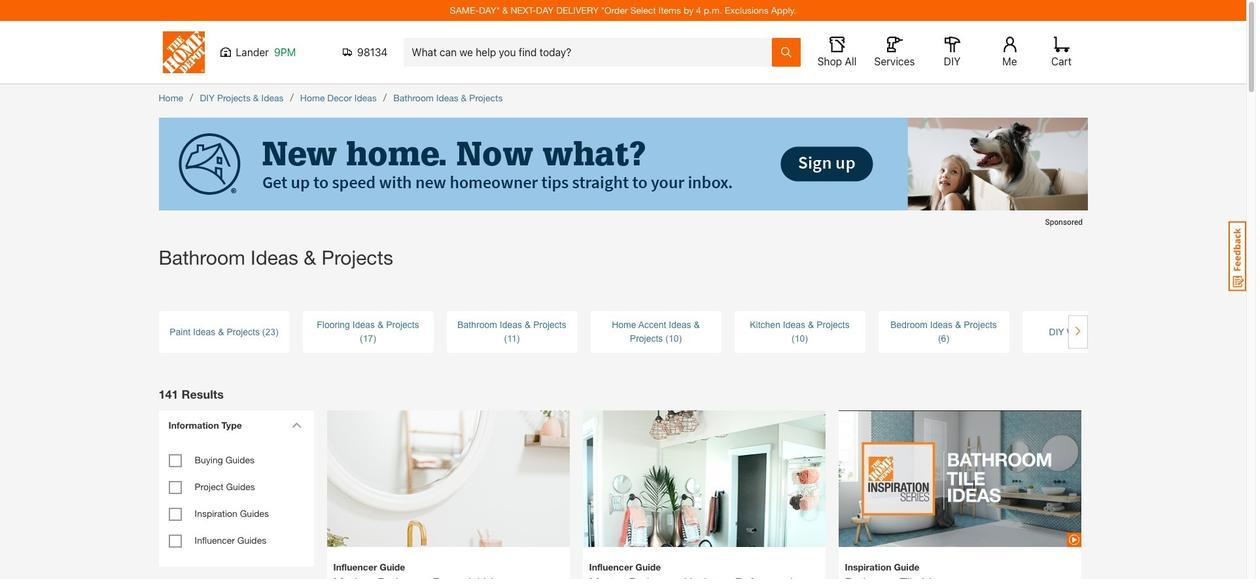 Task type: describe. For each thing, give the bounding box(es) containing it.
bathroom tile ideas image
[[839, 388, 1081, 570]]

caret icon image
[[292, 423, 301, 429]]



Task type: vqa. For each thing, say whether or not it's contained in the screenshot.
'Supplies'
no



Task type: locate. For each thing, give the bounding box(es) containing it.
modern bathroom remodel ideas image
[[327, 388, 570, 580]]

feedback link image
[[1229, 221, 1247, 292]]

advertisement element
[[159, 118, 1088, 232]]

the home depot logo image
[[163, 31, 204, 73]]

What can we help you find today? search field
[[412, 39, 771, 66]]

master bathroom updates: before and afters image
[[583, 388, 825, 580]]



